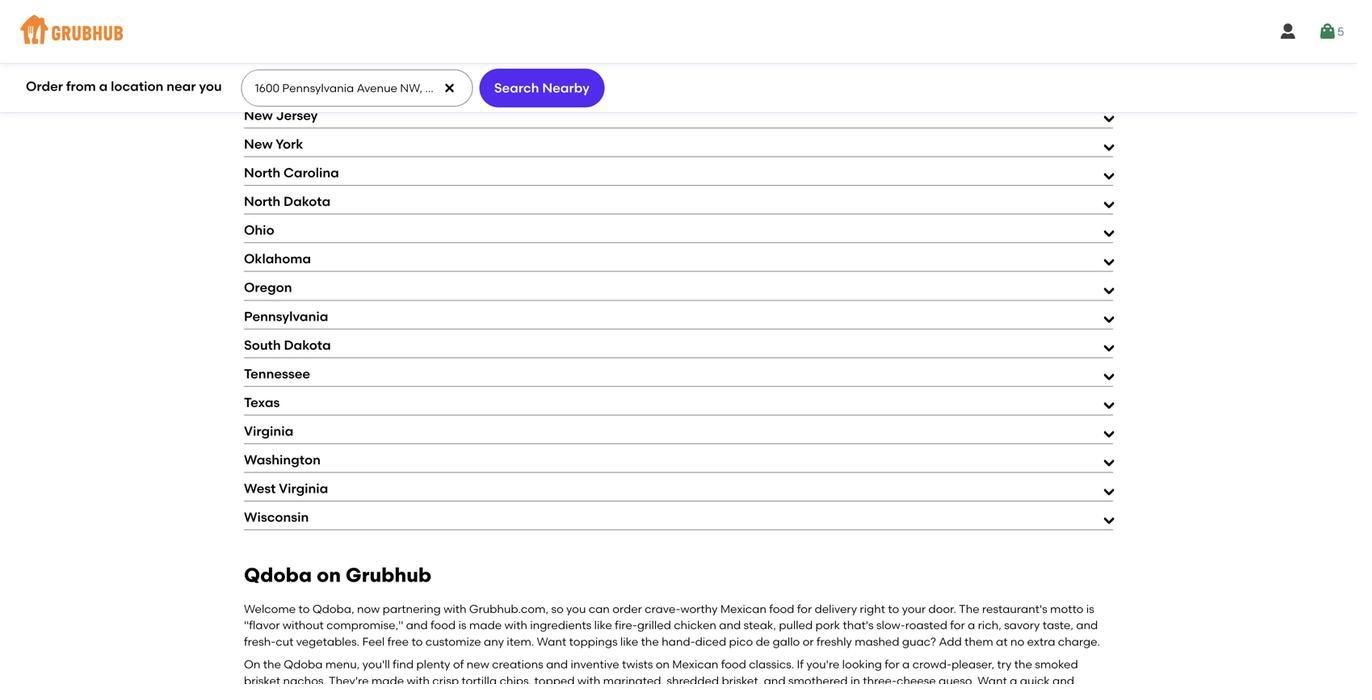 Task type: locate. For each thing, give the bounding box(es) containing it.
order
[[26, 79, 63, 94]]

1 horizontal spatial to
[[412, 635, 423, 649]]

the up quick
[[1015, 658, 1033, 672]]

mexican inside on the qdoba menu, you'll find plenty of new creations and inventive twists on mexican food classics. if you're looking for a crowd-pleaser, try the smoked brisket nachos. they're made with crisp tortilla chips, topped with marinated, shredded brisket, and smothered in three-cheese queso. want a quick an
[[673, 658, 719, 672]]

quick
[[1021, 674, 1050, 685]]

2 north from the top
[[244, 194, 281, 209]]

1 dakota from the top
[[284, 194, 331, 209]]

2 vertical spatial for
[[885, 658, 900, 672]]

2 dakota from the top
[[284, 337, 331, 353]]

want inside welcome to qdoba, now partnering with grubhub.com, so you can order crave-worthy mexican food for delivery right to your door. the restaurant's motto is "flavor without compromise," and food is made with ingredients like fire-grilled chicken and steak, pulled pork that's slow-roasted for a rich, savory taste, and fresh-cut vegetables. feel free to customize any item. want toppings like the hand-diced pico de gallo or freshly mashed guac? add them at no extra charge.
[[537, 635, 567, 649]]

virginia down washington
[[279, 481, 328, 497]]

tortilla
[[462, 674, 497, 685]]

for up three-
[[885, 658, 900, 672]]

want
[[537, 635, 567, 649], [978, 674, 1008, 685]]

new
[[244, 79, 273, 95], [244, 107, 273, 123], [244, 136, 273, 152]]

door.
[[929, 602, 957, 616]]

on inside on the qdoba menu, you'll find plenty of new creations and inventive twists on mexican food classics. if you're looking for a crowd-pleaser, try the smoked brisket nachos. they're made with crisp tortilla chips, topped with marinated, shredded brisket, and smothered in three-cheese queso. want a quick an
[[656, 658, 670, 672]]

Search Address search field
[[241, 70, 471, 106]]

carolina
[[284, 165, 339, 181]]

menu,
[[326, 658, 360, 672]]

1 vertical spatial tab
[[244, 20, 1114, 42]]

food inside on the qdoba menu, you'll find plenty of new creations and inventive twists on mexican food classics. if you're looking for a crowd-pleaser, try the smoked brisket nachos. they're made with crisp tortilla chips, topped with marinated, shredded brisket, and smothered in three-cheese queso. want a quick an
[[721, 658, 747, 672]]

for up pulled
[[797, 602, 812, 616]]

the
[[959, 602, 980, 616]]

qdoba up nachos. in the left bottom of the page
[[284, 658, 323, 672]]

on right twists
[[656, 658, 670, 672]]

de
[[756, 635, 770, 649]]

qdoba inside on the qdoba menu, you'll find plenty of new creations and inventive twists on mexican food classics. if you're looking for a crowd-pleaser, try the smoked brisket nachos. they're made with crisp tortilla chips, topped with marinated, shredded brisket, and smothered in three-cheese queso. want a quick an
[[284, 658, 323, 672]]

1 horizontal spatial you
[[567, 602, 586, 616]]

extra
[[1028, 635, 1056, 649]]

for up add in the bottom of the page
[[951, 619, 966, 633]]

roasted
[[906, 619, 948, 633]]

new down nevada
[[244, 79, 273, 95]]

with down 'inventive'
[[578, 674, 601, 685]]

3 new from the top
[[244, 136, 273, 152]]

you right near
[[199, 79, 222, 94]]

0 vertical spatial on
[[317, 564, 341, 587]]

0 vertical spatial like
[[595, 619, 612, 633]]

1 vertical spatial new
[[244, 107, 273, 123]]

to right free
[[412, 635, 423, 649]]

new for new jersey
[[244, 107, 273, 123]]

tennessee
[[244, 366, 310, 382]]

and down "classics."
[[764, 674, 786, 685]]

you inside welcome to qdoba, now partnering with grubhub.com, so you can order crave-worthy mexican food for delivery right to your door. the restaurant's motto is "flavor without compromise," and food is made with ingredients like fire-grilled chicken and steak, pulled pork that's slow-roasted for a rich, savory taste, and fresh-cut vegetables. feel free to customize any item. want toppings like the hand-diced pico de gallo or freshly mashed guac? add them at no extra charge.
[[567, 602, 586, 616]]

any
[[484, 635, 504, 649]]

new jersey
[[244, 107, 318, 123]]

2 horizontal spatial for
[[951, 619, 966, 633]]

1 vertical spatial like
[[621, 635, 639, 649]]

2 horizontal spatial svg image
[[1319, 22, 1338, 41]]

north carolina
[[244, 165, 339, 181]]

on up qdoba, on the left bottom
[[317, 564, 341, 587]]

0 vertical spatial for
[[797, 602, 812, 616]]

made inside on the qdoba menu, you'll find plenty of new creations and inventive twists on mexican food classics. if you're looking for a crowd-pleaser, try the smoked brisket nachos. they're made with crisp tortilla chips, topped with marinated, shredded brisket, and smothered in three-cheese queso. want a quick an
[[372, 674, 404, 685]]

grubhub.com,
[[469, 602, 549, 616]]

and up topped
[[546, 658, 568, 672]]

1 vertical spatial mexican
[[673, 658, 719, 672]]

1 vertical spatial you
[[567, 602, 586, 616]]

1 horizontal spatial mexican
[[721, 602, 767, 616]]

that's
[[843, 619, 874, 633]]

new up new york
[[244, 107, 273, 123]]

new for new hampshire
[[244, 79, 273, 95]]

0 horizontal spatial want
[[537, 635, 567, 649]]

pork
[[816, 619, 841, 633]]

nearby
[[543, 80, 590, 96]]

south dakota
[[244, 337, 331, 353]]

on
[[317, 564, 341, 587], [656, 658, 670, 672]]

north for north dakota
[[244, 194, 281, 209]]

no
[[1011, 635, 1025, 649]]

0 vertical spatial new
[[244, 79, 273, 95]]

0 horizontal spatial on
[[317, 564, 341, 587]]

hand-
[[662, 635, 696, 649]]

wisconsin
[[244, 510, 309, 525]]

a inside welcome to qdoba, now partnering with grubhub.com, so you can order crave-worthy mexican food for delivery right to your door. the restaurant's motto is "flavor without compromise," and food is made with ingredients like fire-grilled chicken and steak, pulled pork that's slow-roasted for a rich, savory taste, and fresh-cut vegetables. feel free to customize any item. want toppings like the hand-diced pico de gallo or freshly mashed guac? add them at no extra charge.
[[968, 619, 976, 633]]

tab
[[244, 0, 1114, 14], [244, 20, 1114, 42]]

north up ohio
[[244, 194, 281, 209]]

a up cheese
[[903, 658, 910, 672]]

qdoba up welcome
[[244, 564, 312, 587]]

new york
[[244, 136, 303, 152]]

west virginia
[[244, 481, 328, 497]]

try
[[998, 658, 1012, 672]]

1 new from the top
[[244, 79, 273, 95]]

0 horizontal spatial to
[[299, 602, 310, 616]]

is right motto
[[1087, 602, 1095, 616]]

0 vertical spatial made
[[469, 619, 502, 633]]

0 vertical spatial tab
[[244, 0, 1114, 14]]

0 horizontal spatial made
[[372, 674, 404, 685]]

toppings
[[569, 635, 618, 649]]

new hampshire
[[244, 79, 346, 95]]

1 vertical spatial north
[[244, 194, 281, 209]]

made down you'll
[[372, 674, 404, 685]]

1 horizontal spatial on
[[656, 658, 670, 672]]

1 vertical spatial for
[[951, 619, 966, 633]]

to up without
[[299, 602, 310, 616]]

0 horizontal spatial svg image
[[443, 82, 456, 95]]

dakota for north dakota
[[284, 194, 331, 209]]

south
[[244, 337, 281, 353]]

so
[[551, 602, 564, 616]]

food up customize
[[431, 619, 456, 633]]

food up brisket,
[[721, 658, 747, 672]]

mexican
[[721, 602, 767, 616], [673, 658, 719, 672]]

for inside on the qdoba menu, you'll find plenty of new creations and inventive twists on mexican food classics. if you're looking for a crowd-pleaser, try the smoked brisket nachos. they're made with crisp tortilla chips, topped with marinated, shredded brisket, and smothered in three-cheese queso. want a quick an
[[885, 658, 900, 672]]

cheese
[[897, 674, 936, 685]]

mashed
[[855, 635, 900, 649]]

like down can
[[595, 619, 612, 633]]

1 horizontal spatial for
[[885, 658, 900, 672]]

for
[[797, 602, 812, 616], [951, 619, 966, 633], [885, 658, 900, 672]]

you'll
[[363, 658, 390, 672]]

north for north carolina
[[244, 165, 281, 181]]

and
[[406, 619, 428, 633], [719, 619, 741, 633], [1077, 619, 1099, 633], [546, 658, 568, 672], [764, 674, 786, 685]]

0 horizontal spatial the
[[263, 658, 281, 672]]

the
[[641, 635, 659, 649], [263, 658, 281, 672], [1015, 658, 1033, 672]]

"flavor
[[244, 619, 280, 633]]

0 vertical spatial want
[[537, 635, 567, 649]]

classics.
[[749, 658, 795, 672]]

1 vertical spatial food
[[431, 619, 456, 633]]

is up customize
[[459, 619, 467, 633]]

0 vertical spatial dakota
[[284, 194, 331, 209]]

jersey
[[276, 107, 318, 123]]

virginia down texas
[[244, 423, 294, 439]]

1 horizontal spatial made
[[469, 619, 502, 633]]

with
[[444, 602, 467, 616], [505, 619, 528, 633], [407, 674, 430, 685], [578, 674, 601, 685]]

find
[[393, 658, 414, 672]]

crave-
[[645, 602, 681, 616]]

0 horizontal spatial you
[[199, 79, 222, 94]]

chicken
[[674, 619, 717, 633]]

0 vertical spatial mexican
[[721, 602, 767, 616]]

a down the
[[968, 619, 976, 633]]

0 horizontal spatial mexican
[[673, 658, 719, 672]]

5
[[1338, 25, 1345, 38]]

inventive
[[571, 658, 620, 672]]

svg image
[[1279, 22, 1298, 41], [1319, 22, 1338, 41], [443, 82, 456, 95]]

qdoba
[[244, 564, 312, 587], [284, 658, 323, 672]]

to up slow-
[[888, 602, 900, 616]]

want down ingredients
[[537, 635, 567, 649]]

ingredients
[[530, 619, 592, 633]]

the down grilled on the left of the page
[[641, 635, 659, 649]]

the up "brisket"
[[263, 658, 281, 672]]

north down new york
[[244, 165, 281, 181]]

1 horizontal spatial the
[[641, 635, 659, 649]]

dakota down pennsylvania
[[284, 337, 331, 353]]

new left york
[[244, 136, 273, 152]]

gallo
[[773, 635, 800, 649]]

want inside on the qdoba menu, you'll find plenty of new creations and inventive twists on mexican food classics. if you're looking for a crowd-pleaser, try the smoked brisket nachos. they're made with crisp tortilla chips, topped with marinated, shredded brisket, and smothered in three-cheese queso. want a quick an
[[978, 674, 1008, 685]]

1 vertical spatial want
[[978, 674, 1008, 685]]

is
[[1087, 602, 1095, 616], [459, 619, 467, 633]]

pulled
[[779, 619, 813, 633]]

1 horizontal spatial food
[[721, 658, 747, 672]]

of
[[453, 658, 464, 672]]

delivery
[[815, 602, 858, 616]]

oregon
[[244, 280, 292, 296]]

cut
[[276, 635, 294, 649]]

1 vertical spatial made
[[372, 674, 404, 685]]

want down try
[[978, 674, 1008, 685]]

made
[[469, 619, 502, 633], [372, 674, 404, 685]]

svg image inside 5 button
[[1319, 22, 1338, 41]]

2 vertical spatial new
[[244, 136, 273, 152]]

you right so
[[567, 602, 586, 616]]

add
[[939, 635, 962, 649]]

1 vertical spatial qdoba
[[284, 658, 323, 672]]

0 vertical spatial north
[[244, 165, 281, 181]]

2 horizontal spatial food
[[770, 602, 795, 616]]

main navigation navigation
[[0, 0, 1358, 63]]

taste,
[[1043, 619, 1074, 633]]

creations
[[492, 658, 544, 672]]

made up any
[[469, 619, 502, 633]]

1 vertical spatial dakota
[[284, 337, 331, 353]]

like down fire-
[[621, 635, 639, 649]]

1 north from the top
[[244, 165, 281, 181]]

crowd-
[[913, 658, 952, 672]]

dakota down carolina
[[284, 194, 331, 209]]

nachos.
[[283, 674, 326, 685]]

0 vertical spatial food
[[770, 602, 795, 616]]

mexican up steak,
[[721, 602, 767, 616]]

without
[[283, 619, 324, 633]]

1 vertical spatial is
[[459, 619, 467, 633]]

virginia
[[244, 423, 294, 439], [279, 481, 328, 497]]

welcome
[[244, 602, 296, 616]]

washington
[[244, 452, 321, 468]]

mexican up the shredded
[[673, 658, 719, 672]]

at
[[997, 635, 1008, 649]]

2 vertical spatial food
[[721, 658, 747, 672]]

marinated,
[[603, 674, 664, 685]]

2 new from the top
[[244, 107, 273, 123]]

1 horizontal spatial is
[[1087, 602, 1095, 616]]

1 vertical spatial on
[[656, 658, 670, 672]]

1 horizontal spatial like
[[621, 635, 639, 649]]

food up pulled
[[770, 602, 795, 616]]

1 horizontal spatial want
[[978, 674, 1008, 685]]

0 vertical spatial you
[[199, 79, 222, 94]]



Task type: describe. For each thing, give the bounding box(es) containing it.
looking
[[843, 658, 882, 672]]

in
[[851, 674, 861, 685]]

order from a location near you
[[26, 79, 222, 94]]

shredded
[[667, 674, 719, 685]]

crisp
[[433, 674, 459, 685]]

dakota for south dakota
[[284, 337, 331, 353]]

2 horizontal spatial the
[[1015, 658, 1033, 672]]

0 vertical spatial virginia
[[244, 423, 294, 439]]

qdoba,
[[313, 602, 354, 616]]

savory
[[1005, 619, 1040, 633]]

grilled
[[638, 619, 671, 633]]

worthy
[[681, 602, 718, 616]]

queso.
[[939, 674, 975, 685]]

fire-
[[615, 619, 638, 633]]

and up charge.
[[1077, 619, 1099, 633]]

search nearby
[[494, 80, 590, 96]]

2 horizontal spatial to
[[888, 602, 900, 616]]

oklahoma
[[244, 251, 311, 267]]

compromise,"
[[327, 619, 404, 633]]

twists
[[622, 658, 653, 672]]

the inside welcome to qdoba, now partnering with grubhub.com, so you can order crave-worthy mexican food for delivery right to your door. the restaurant's motto is "flavor without compromise," and food is made with ingredients like fire-grilled chicken and steak, pulled pork that's slow-roasted for a rich, savory taste, and fresh-cut vegetables. feel free to customize any item. want toppings like the hand-diced pico de gallo or freshly mashed guac? add them at no extra charge.
[[641, 635, 659, 649]]

ohio
[[244, 222, 274, 238]]

pleaser,
[[952, 658, 995, 672]]

slow-
[[877, 619, 906, 633]]

on the qdoba menu, you'll find plenty of new creations and inventive twists on mexican food classics. if you're looking for a crowd-pleaser, try the smoked brisket nachos. they're made with crisp tortilla chips, topped with marinated, shredded brisket, and smothered in three-cheese queso. want a quick an
[[244, 658, 1096, 685]]

1 vertical spatial virginia
[[279, 481, 328, 497]]

topped
[[535, 674, 575, 685]]

0 horizontal spatial is
[[459, 619, 467, 633]]

item.
[[507, 635, 534, 649]]

made inside welcome to qdoba, now partnering with grubhub.com, so you can order crave-worthy mexican food for delivery right to your door. the restaurant's motto is "flavor without compromise," and food is made with ingredients like fire-grilled chicken and steak, pulled pork that's slow-roasted for a rich, savory taste, and fresh-cut vegetables. feel free to customize any item. want toppings like the hand-diced pico de gallo or freshly mashed guac? add them at no extra charge.
[[469, 619, 502, 633]]

0 horizontal spatial like
[[595, 619, 612, 633]]

york
[[276, 136, 303, 152]]

or
[[803, 635, 814, 649]]

partnering
[[383, 602, 441, 616]]

from
[[66, 79, 96, 94]]

now
[[357, 602, 380, 616]]

with down 'find'
[[407, 674, 430, 685]]

pico
[[729, 635, 753, 649]]

them
[[965, 635, 994, 649]]

location
[[111, 79, 164, 94]]

on
[[244, 658, 261, 672]]

new for new york
[[244, 136, 273, 152]]

0 horizontal spatial for
[[797, 602, 812, 616]]

a down try
[[1010, 674, 1018, 685]]

0 vertical spatial is
[[1087, 602, 1095, 616]]

if
[[797, 658, 804, 672]]

2 tab from the top
[[244, 20, 1114, 42]]

order
[[613, 602, 642, 616]]

right
[[860, 602, 886, 616]]

plenty
[[417, 658, 451, 672]]

and up pico
[[719, 619, 741, 633]]

grubhub
[[346, 564, 432, 587]]

rich,
[[978, 619, 1002, 633]]

and down partnering
[[406, 619, 428, 633]]

a right from
[[99, 79, 108, 94]]

chips,
[[500, 674, 532, 685]]

0 horizontal spatial food
[[431, 619, 456, 633]]

you're
[[807, 658, 840, 672]]

1 tab from the top
[[244, 0, 1114, 14]]

search nearby button
[[480, 69, 605, 107]]

free
[[388, 635, 409, 649]]

vegetables.
[[296, 635, 360, 649]]

with up customize
[[444, 602, 467, 616]]

0 vertical spatial qdoba
[[244, 564, 312, 587]]

texas
[[244, 395, 280, 410]]

your
[[902, 602, 926, 616]]

charge.
[[1059, 635, 1101, 649]]

motto
[[1051, 602, 1084, 616]]

nevada
[[244, 50, 295, 66]]

diced
[[696, 635, 727, 649]]

feel
[[362, 635, 385, 649]]

mexican inside welcome to qdoba, now partnering with grubhub.com, so you can order crave-worthy mexican food for delivery right to your door. the restaurant's motto is "flavor without compromise," and food is made with ingredients like fire-grilled chicken and steak, pulled pork that's slow-roasted for a rich, savory taste, and fresh-cut vegetables. feel free to customize any item. want toppings like the hand-diced pico de gallo or freshly mashed guac? add them at no extra charge.
[[721, 602, 767, 616]]

west
[[244, 481, 276, 497]]

fresh-
[[244, 635, 276, 649]]

customize
[[426, 635, 481, 649]]

new
[[467, 658, 490, 672]]

they're
[[329, 674, 369, 685]]

north dakota
[[244, 194, 331, 209]]

restaurant's
[[983, 602, 1048, 616]]

guac?
[[903, 635, 937, 649]]

smothered
[[789, 674, 848, 685]]

1 horizontal spatial svg image
[[1279, 22, 1298, 41]]

5 button
[[1319, 17, 1345, 46]]

three-
[[863, 674, 897, 685]]

with up item.
[[505, 619, 528, 633]]

hampshire
[[276, 79, 346, 95]]

can
[[589, 602, 610, 616]]

steak,
[[744, 619, 777, 633]]

welcome to qdoba, now partnering with grubhub.com, so you can order crave-worthy mexican food for delivery right to your door. the restaurant's motto is "flavor without compromise," and food is made with ingredients like fire-grilled chicken and steak, pulled pork that's slow-roasted for a rich, savory taste, and fresh-cut vegetables. feel free to customize any item. want toppings like the hand-diced pico de gallo or freshly mashed guac? add them at no extra charge.
[[244, 602, 1101, 649]]

brisket,
[[722, 674, 762, 685]]



Task type: vqa. For each thing, say whether or not it's contained in the screenshot.
'smooth'
no



